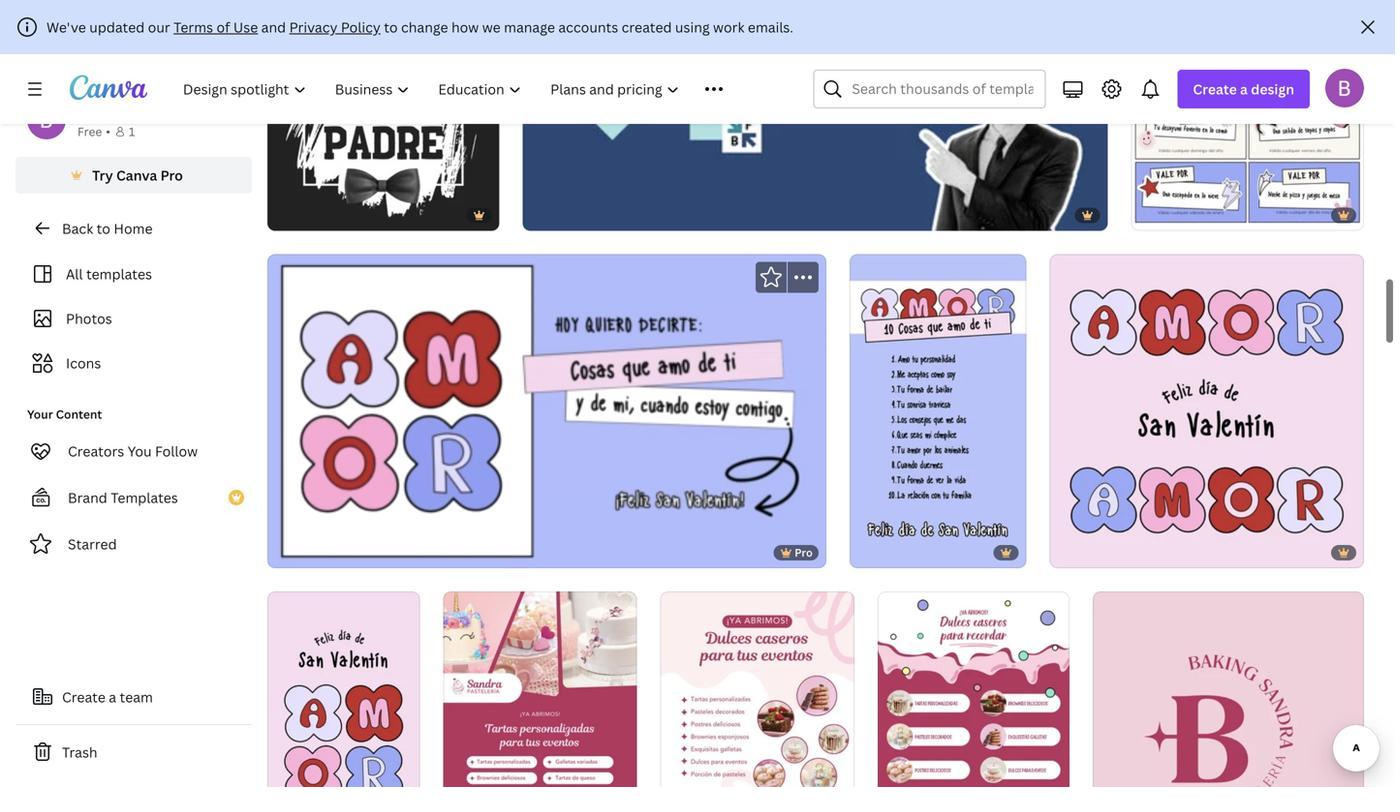 Task type: locate. For each thing, give the bounding box(es) containing it.
to right back
[[97, 219, 110, 238]]

a
[[1240, 80, 1248, 98], [109, 688, 116, 707]]

1 horizontal spatial create
[[1193, 80, 1237, 98]]

1 horizontal spatial pro
[[795, 546, 813, 560]]

create inside create a design dropdown button
[[1193, 80, 1237, 98]]

top level navigation element
[[171, 70, 767, 109], [171, 70, 767, 109]]

1 vertical spatial to
[[97, 219, 110, 238]]

a inside dropdown button
[[1240, 80, 1248, 98]]

pro
[[160, 166, 183, 185], [795, 546, 813, 560]]

brand templates link
[[16, 479, 252, 517]]

terms of use link
[[174, 18, 258, 36]]

1 vertical spatial a
[[109, 688, 116, 707]]

home
[[114, 219, 153, 238]]

create left the design
[[1193, 80, 1237, 98]]

1
[[129, 124, 135, 140]]

to
[[384, 18, 398, 36], [97, 219, 110, 238]]

Search search field
[[852, 71, 1033, 108]]

accounts
[[558, 18, 618, 36]]

free •
[[78, 124, 110, 140]]

icons
[[66, 354, 101, 373]]

templates
[[86, 265, 152, 283]]

1 vertical spatial create
[[62, 688, 105, 707]]

created
[[622, 18, 672, 36]]

to right policy
[[384, 18, 398, 36]]

1 vertical spatial pro
[[795, 546, 813, 560]]

starred link
[[16, 525, 252, 564]]

pro inside group
[[795, 546, 813, 560]]

back to home
[[62, 219, 153, 238]]

0 vertical spatial create
[[1193, 80, 1237, 98]]

0 vertical spatial pro
[[160, 166, 183, 185]]

0 vertical spatial to
[[384, 18, 398, 36]]

change
[[401, 18, 448, 36]]

photos
[[66, 310, 112, 328]]

create inside create a team button
[[62, 688, 105, 707]]

your
[[27, 406, 53, 422]]

1 horizontal spatial a
[[1240, 80, 1248, 98]]

0 horizontal spatial to
[[97, 219, 110, 238]]

trash link
[[16, 733, 252, 772]]

pro group
[[267, 254, 826, 569]]

pro inside button
[[160, 166, 183, 185]]

back
[[62, 219, 93, 238]]

group
[[267, 0, 499, 231], [523, 0, 1108, 231], [1131, 0, 1364, 231], [850, 247, 1026, 569], [1050, 247, 1364, 569], [267, 584, 420, 788], [443, 584, 637, 788], [660, 584, 854, 788], [878, 584, 1070, 788], [1093, 584, 1364, 788]]

our
[[148, 18, 170, 36]]

a left team
[[109, 688, 116, 707]]

a left the design
[[1240, 80, 1248, 98]]

create left team
[[62, 688, 105, 707]]

create a team
[[62, 688, 153, 707]]

create
[[1193, 80, 1237, 98], [62, 688, 105, 707]]

brand templates
[[68, 489, 178, 507]]

0 horizontal spatial a
[[109, 688, 116, 707]]

updated
[[89, 18, 145, 36]]

0 horizontal spatial create
[[62, 688, 105, 707]]

creators you follow link
[[16, 432, 252, 471]]

of
[[216, 18, 230, 36]]

design
[[1251, 80, 1294, 98]]

0 horizontal spatial pro
[[160, 166, 183, 185]]

templates
[[111, 489, 178, 507]]

None search field
[[813, 70, 1046, 109]]

0 vertical spatial a
[[1240, 80, 1248, 98]]

icons link
[[27, 345, 240, 382]]

photos link
[[27, 300, 240, 337]]

trash
[[62, 744, 97, 762]]

a inside button
[[109, 688, 116, 707]]

canva
[[116, 166, 157, 185]]

all
[[66, 265, 83, 283]]

follow
[[155, 442, 198, 461]]

free
[[78, 124, 102, 140]]

create a team button
[[16, 678, 252, 717]]

you
[[128, 442, 152, 461]]



Task type: vqa. For each thing, say whether or not it's contained in the screenshot.
Vibrant button
no



Task type: describe. For each thing, give the bounding box(es) containing it.
privacy policy link
[[289, 18, 381, 36]]

back to home link
[[16, 209, 252, 248]]

we've
[[47, 18, 86, 36]]

try canva pro
[[92, 166, 183, 185]]

all templates
[[66, 265, 152, 283]]

manage
[[504, 18, 555, 36]]

using
[[675, 18, 710, 36]]

1 horizontal spatial to
[[384, 18, 398, 36]]

we
[[482, 18, 501, 36]]

creators you follow
[[68, 442, 198, 461]]

starred
[[68, 535, 117, 554]]

brand
[[68, 489, 107, 507]]

and
[[261, 18, 286, 36]]

privacy
[[289, 18, 338, 36]]

try canva pro button
[[16, 157, 252, 194]]

how
[[451, 18, 479, 36]]

we've updated our terms of use and privacy policy to change how we manage accounts created using work emails.
[[47, 18, 793, 36]]

create a design button
[[1177, 70, 1310, 109]]

a for design
[[1240, 80, 1248, 98]]

•
[[106, 124, 110, 140]]

content
[[56, 406, 102, 422]]

team
[[120, 688, 153, 707]]

try
[[92, 166, 113, 185]]

a for team
[[109, 688, 116, 707]]

bob builder image
[[1325, 69, 1364, 107]]

create a design
[[1193, 80, 1294, 98]]

creators
[[68, 442, 124, 461]]

policy
[[341, 18, 381, 36]]

work
[[713, 18, 745, 36]]

create for create a team
[[62, 688, 105, 707]]

terms
[[174, 18, 213, 36]]

your content
[[27, 406, 102, 422]]

all templates link
[[27, 256, 240, 293]]

use
[[233, 18, 258, 36]]

create for create a design
[[1193, 80, 1237, 98]]

emails.
[[748, 18, 793, 36]]



